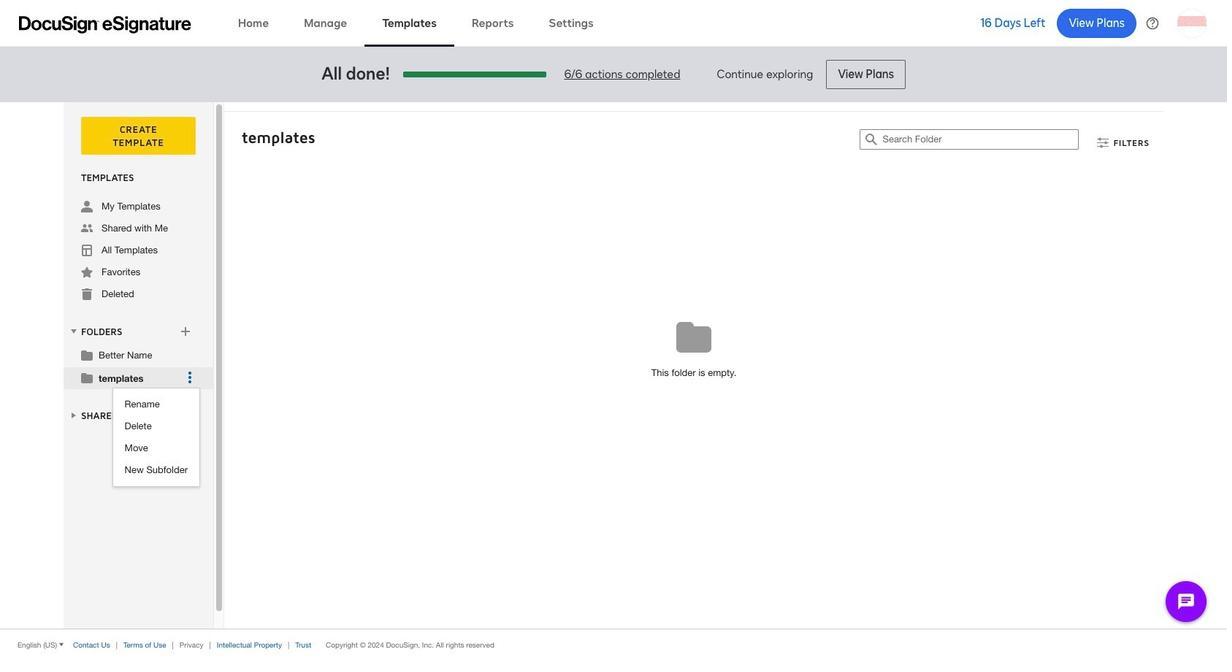 Task type: describe. For each thing, give the bounding box(es) containing it.
1 folder image from the top
[[81, 349, 93, 361]]

more info region
[[0, 629, 1227, 660]]

templates image
[[81, 245, 93, 256]]

docusign esignature image
[[19, 16, 191, 33]]

trash image
[[81, 288, 93, 300]]

view shared folders image
[[68, 410, 80, 421]]

Search Folder text field
[[883, 130, 1078, 149]]

your uploaded profile image image
[[1177, 8, 1207, 38]]

menu inside secondary navigation region
[[113, 394, 199, 481]]

2 folder image from the top
[[81, 372, 93, 383]]



Task type: vqa. For each thing, say whether or not it's contained in the screenshot.
Complete with DocuSign: text field
no



Task type: locate. For each thing, give the bounding box(es) containing it.
0 vertical spatial folder image
[[81, 349, 93, 361]]

menu
[[113, 394, 199, 481]]

1 vertical spatial folder image
[[81, 372, 93, 383]]

secondary navigation region
[[64, 102, 1167, 629]]

user image
[[81, 201, 93, 213]]

folder image
[[81, 349, 93, 361], [81, 372, 93, 383]]

view folders image
[[68, 326, 80, 337]]

shared image
[[81, 223, 93, 234]]

star filled image
[[81, 267, 93, 278]]



